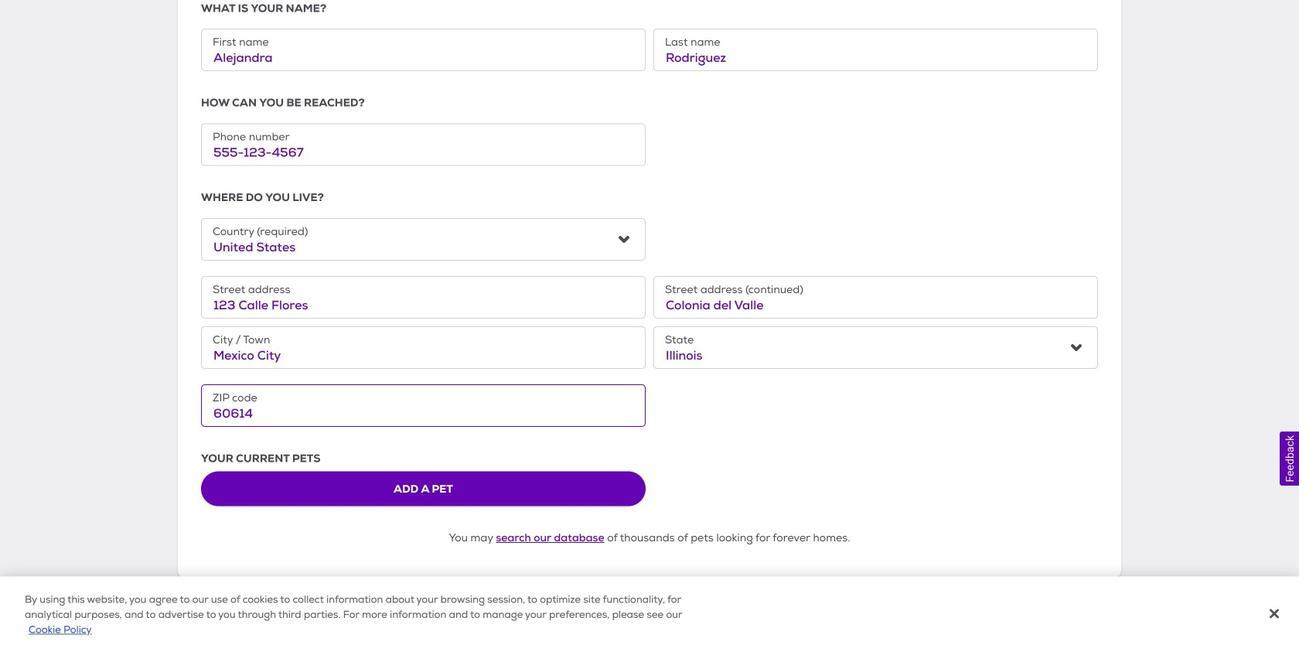 Task type: locate. For each thing, give the bounding box(es) containing it.
None text field
[[201, 276, 646, 319]]

None text field
[[201, 29, 646, 71], [654, 29, 1098, 71], [201, 123, 646, 166], [654, 276, 1098, 319], [201, 326, 646, 369], [201, 384, 646, 427], [201, 29, 646, 71], [654, 29, 1098, 71], [201, 123, 646, 166], [654, 276, 1098, 319], [201, 326, 646, 369], [201, 384, 646, 427]]

purina your pet, our passion image
[[0, 611, 1300, 626]]

footer
[[0, 601, 1300, 655]]



Task type: vqa. For each thing, say whether or not it's contained in the screenshot.
THE PRIMARY element
no



Task type: describe. For each thing, give the bounding box(es) containing it.
privacy alert dialog
[[0, 577, 1300, 655]]



